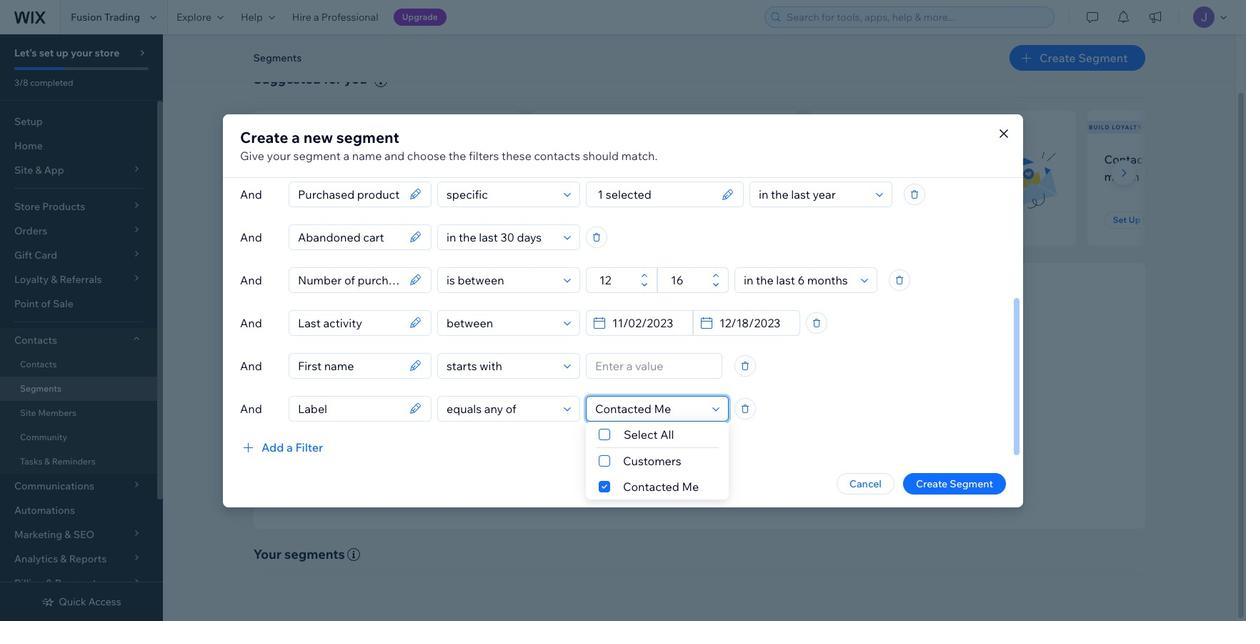 Task type: describe. For each thing, give the bounding box(es) containing it.
trust
[[836, 424, 858, 437]]

build loyalty
[[1089, 123, 1143, 131]]

0 vertical spatial select an option field
[[755, 182, 872, 206]]

the inside create a new segment give your segment a name and choose the filters these contacts should match.
[[449, 148, 466, 163]]

a inside potential customers who haven't made a purchase yet
[[623, 169, 630, 184]]

name
[[352, 148, 382, 163]]

explore
[[177, 11, 212, 24]]

list containing new contacts who recently subscribed to your mailing list
[[250, 111, 1246, 246]]

4 set up segment button from the left
[[1104, 212, 1189, 229]]

of inside point of sale link
[[41, 297, 51, 310]]

2 horizontal spatial and
[[814, 443, 832, 456]]

4 and from the top
[[240, 316, 262, 330]]

contacted me
[[623, 480, 699, 494]]

setup link
[[0, 109, 157, 134]]

new
[[303, 128, 333, 146]]

3 choose a condition field from the top
[[442, 268, 560, 292]]

point of sale
[[14, 297, 73, 310]]

right
[[667, 383, 696, 399]]

set up segment for clicked
[[835, 214, 902, 225]]

5 choose a condition field from the top
[[442, 353, 560, 378]]

high-
[[639, 443, 662, 456]]

2 horizontal spatial to
[[727, 424, 736, 437]]

0 vertical spatial segment
[[336, 128, 399, 146]]

fusion
[[71, 11, 102, 24]]

value
[[662, 443, 687, 456]]

specific
[[591, 404, 627, 417]]

point
[[14, 297, 39, 310]]

hire a professional link
[[284, 0, 387, 34]]

suggested for you
[[253, 71, 367, 87]]

the inside reach the right target audience create specific groups of contacts that update automatically send personalized email campaigns to drive sales and build trust get to know your high-value customers, potential leads and more
[[644, 383, 664, 399]]

campaign
[[910, 169, 963, 184]]

3 and from the top
[[240, 273, 262, 287]]

sales
[[764, 424, 788, 437]]

subscribers inside active email subscribers who clicked on your campaign
[[895, 152, 958, 166]]

up
[[56, 46, 68, 59]]

hire
[[292, 11, 312, 24]]

reminders
[[52, 456, 96, 467]]

a inside button
[[287, 440, 293, 454]]

personalized
[[584, 424, 644, 437]]

upgrade
[[402, 11, 438, 22]]

filters
[[469, 148, 499, 163]]

update
[[740, 404, 773, 417]]

your inside active email subscribers who clicked on your campaign
[[883, 169, 908, 184]]

add a filter button
[[240, 438, 323, 456]]

2 and from the top
[[240, 230, 262, 244]]

point of sale link
[[0, 292, 157, 316]]

a left name
[[343, 148, 350, 163]]

contacted
[[623, 480, 680, 494]]

1 vertical spatial select an option field
[[740, 268, 857, 292]]

create segment for the leftmost create segment button
[[666, 479, 754, 493]]

4 set up segment from the left
[[1113, 214, 1180, 225]]

4 up from the left
[[1129, 214, 1141, 225]]

select all
[[624, 427, 674, 442]]

members
[[38, 407, 76, 418]]

up for subscribed
[[295, 214, 307, 225]]

&
[[44, 456, 50, 467]]

potential customers who haven't made a purchase yet
[[548, 152, 701, 184]]

create inside create a new segment give your segment a name and choose the filters these contacts should match.
[[240, 128, 288, 146]]

3/8
[[14, 77, 28, 88]]

set for new contacts who recently subscribed to your mailing list
[[279, 214, 293, 225]]

drive
[[739, 424, 762, 437]]

yet
[[685, 169, 701, 184]]

know
[[589, 443, 614, 456]]

leads
[[787, 443, 812, 456]]

set
[[39, 46, 54, 59]]

trading
[[104, 11, 140, 24]]

with
[[1156, 152, 1179, 166]]

of inside reach the right target audience create specific groups of contacts that update automatically send personalized email campaigns to drive sales and build trust get to know your high-value customers, potential leads and more
[[664, 404, 674, 417]]

contacts inside contacts with a birthday th
[[1104, 152, 1153, 166]]

3/8 completed
[[14, 77, 73, 88]]

your inside reach the right target audience create specific groups of contacts that update automatically send personalized email campaigns to drive sales and build trust get to know your high-value customers, potential leads and more
[[616, 443, 637, 456]]

cancel
[[850, 477, 882, 490]]

recently
[[372, 152, 416, 166]]

send
[[557, 424, 582, 437]]

add
[[262, 440, 284, 454]]

segments for segments button
[[253, 51, 302, 64]]

who inside active email subscribers who clicked on your campaign
[[960, 152, 983, 166]]

0 horizontal spatial create segment button
[[644, 477, 754, 494]]

suggested
[[253, 71, 321, 87]]

active email subscribers who clicked on your campaign
[[826, 152, 983, 184]]

you
[[344, 71, 367, 87]]

campaigns
[[673, 424, 724, 437]]

build
[[810, 424, 833, 437]]

made
[[590, 169, 621, 184]]

me
[[682, 480, 699, 494]]

create inside reach the right target audience create specific groups of contacts that update automatically send personalized email campaigns to drive sales and build trust get to know your high-value customers, potential leads and more
[[557, 404, 589, 417]]

To text field
[[667, 268, 708, 292]]

groups
[[629, 404, 662, 417]]

reach
[[604, 383, 641, 399]]

quick
[[59, 595, 86, 608]]

active
[[826, 152, 861, 166]]

set up segment button for subscribed
[[270, 212, 355, 229]]

set up segment for made
[[557, 214, 624, 225]]

mailing
[[374, 169, 413, 184]]

segments link
[[0, 377, 157, 401]]

loyalty
[[1112, 123, 1143, 131]]

contacts button
[[0, 328, 157, 352]]

fusion trading
[[71, 11, 140, 24]]

new contacts who recently subscribed to your mailing list
[[270, 152, 432, 184]]

these
[[502, 148, 532, 163]]

automations link
[[0, 498, 157, 522]]

contacts for contacts link
[[20, 359, 57, 369]]

new for new contacts who recently subscribed to your mailing list
[[270, 152, 295, 166]]

12/18/2023 field
[[715, 311, 795, 335]]

setup
[[14, 115, 43, 128]]

Customers checkbox
[[586, 448, 729, 474]]

new for new subscribers
[[255, 123, 271, 131]]

list box containing customers
[[586, 448, 729, 500]]

upgrade button
[[394, 9, 447, 26]]

set for potential customers who haven't made a purchase yet
[[557, 214, 571, 225]]

to inside new contacts who recently subscribed to your mailing list
[[333, 169, 344, 184]]



Task type: locate. For each thing, give the bounding box(es) containing it.
let's
[[14, 46, 37, 59]]

list
[[250, 111, 1246, 246]]

0 vertical spatial segments
[[253, 51, 302, 64]]

1 and from the top
[[240, 187, 262, 201]]

1 vertical spatial the
[[644, 383, 664, 399]]

your
[[71, 46, 92, 59], [267, 148, 291, 163], [347, 169, 371, 184], [883, 169, 908, 184], [616, 443, 637, 456]]

3 who from the left
[[960, 152, 983, 166]]

2 horizontal spatial create segment button
[[1010, 45, 1145, 71]]

1 horizontal spatial subscribers
[[895, 152, 958, 166]]

on
[[867, 169, 881, 184]]

quick access
[[59, 595, 121, 608]]

contacts for contacts popup button
[[14, 334, 57, 347]]

segments
[[284, 546, 345, 562]]

set up segment button for made
[[548, 212, 633, 229]]

more
[[834, 443, 858, 456]]

1 vertical spatial of
[[664, 404, 674, 417]]

new
[[255, 123, 271, 131], [270, 152, 295, 166]]

3 up from the left
[[851, 214, 863, 225]]

Contacted Me checkbox
[[586, 474, 729, 500]]

contacts
[[1104, 152, 1153, 166], [14, 334, 57, 347], [20, 359, 57, 369]]

th
[[1239, 152, 1246, 166]]

1 horizontal spatial contacts
[[534, 148, 580, 163]]

set up segment button for clicked
[[826, 212, 911, 229]]

email up high-
[[646, 424, 671, 437]]

and
[[385, 148, 405, 163], [790, 424, 808, 437], [814, 443, 832, 456]]

create segment button for cancel
[[903, 473, 1006, 494]]

1 vertical spatial to
[[727, 424, 736, 437]]

to
[[333, 169, 344, 184], [727, 424, 736, 437], [577, 443, 586, 456]]

1 set up segment from the left
[[279, 214, 346, 225]]

segments up site members
[[20, 383, 61, 394]]

up down contacts with a birthday th
[[1129, 214, 1141, 225]]

up down the clicked
[[851, 214, 863, 225]]

subscribers up campaign
[[895, 152, 958, 166]]

2 set up segment button from the left
[[548, 212, 633, 229]]

up for made
[[573, 214, 585, 225]]

help button
[[232, 0, 284, 34]]

2 who from the left
[[658, 152, 681, 166]]

1 vertical spatial and
[[790, 424, 808, 437]]

your inside create a new segment give your segment a name and choose the filters these contacts should match.
[[267, 148, 291, 163]]

who up purchase
[[658, 152, 681, 166]]

0 vertical spatial of
[[41, 297, 51, 310]]

segments button
[[246, 47, 309, 69]]

1 vertical spatial segments
[[20, 383, 61, 394]]

who left recently
[[347, 152, 369, 166]]

segment down new on the top left of the page
[[293, 148, 341, 163]]

create segment button for segments
[[1010, 45, 1145, 71]]

who inside potential customers who haven't made a purchase yet
[[658, 152, 681, 166]]

2 horizontal spatial who
[[960, 152, 983, 166]]

email inside reach the right target audience create specific groups of contacts that update automatically send personalized email campaigns to drive sales and build trust get to know your high-value customers, potential leads and more
[[646, 424, 671, 437]]

new subscribers
[[255, 123, 322, 131]]

quick access button
[[42, 595, 121, 608]]

1 horizontal spatial to
[[577, 443, 586, 456]]

contacts up campaigns
[[676, 404, 716, 417]]

segments for segments link
[[20, 383, 61, 394]]

0 horizontal spatial who
[[347, 152, 369, 166]]

0 vertical spatial to
[[333, 169, 344, 184]]

purchase
[[632, 169, 682, 184]]

create segment for segments's create segment button
[[1040, 51, 1128, 65]]

home link
[[0, 134, 157, 158]]

a right with
[[1182, 152, 1188, 166]]

list
[[416, 169, 432, 184]]

customers,
[[689, 443, 741, 456]]

set
[[279, 214, 293, 225], [557, 214, 571, 225], [835, 214, 849, 225], [1113, 214, 1127, 225]]

set for active email subscribers who clicked on your campaign
[[835, 214, 849, 225]]

contacts down the point of sale at the top
[[14, 334, 57, 347]]

1 horizontal spatial segments
[[253, 51, 302, 64]]

0 horizontal spatial create segment
[[666, 479, 754, 493]]

tasks & reminders
[[20, 456, 96, 467]]

contacts down "loyalty"
[[1104, 152, 1153, 166]]

1 vertical spatial segment
[[293, 148, 341, 163]]

completed
[[30, 77, 73, 88]]

of left sale
[[41, 297, 51, 310]]

and up leads
[[790, 424, 808, 437]]

customers
[[623, 454, 682, 468]]

hire a professional
[[292, 11, 379, 24]]

contacts inside create a new segment give your segment a name and choose the filters these contacts should match.
[[534, 148, 580, 163]]

2 vertical spatial to
[[577, 443, 586, 456]]

segments inside button
[[253, 51, 302, 64]]

that
[[719, 404, 738, 417]]

set up segment down the subscribed
[[279, 214, 346, 225]]

set up segment for subscribed
[[279, 214, 346, 225]]

select an option field down active
[[755, 182, 872, 206]]

1 horizontal spatial the
[[644, 383, 664, 399]]

2 horizontal spatial create segment
[[1040, 51, 1128, 65]]

1 horizontal spatial create segment
[[916, 477, 993, 490]]

1 set from the left
[[279, 214, 293, 225]]

a right add
[[287, 440, 293, 454]]

6 and from the top
[[240, 401, 262, 416]]

automatically
[[775, 404, 838, 417]]

0 vertical spatial and
[[385, 148, 405, 163]]

Enter a value field
[[591, 353, 717, 378]]

Select an option field
[[755, 182, 872, 206], [740, 268, 857, 292]]

target
[[699, 383, 736, 399]]

create segment button
[[1010, 45, 1145, 71], [903, 473, 1006, 494], [644, 477, 754, 494]]

select an option field up the 12/18/2023 field
[[740, 268, 857, 292]]

new inside new contacts who recently subscribed to your mailing list
[[270, 152, 295, 166]]

who inside new contacts who recently subscribed to your mailing list
[[347, 152, 369, 166]]

sidebar element
[[0, 34, 163, 621]]

Select options field
[[591, 182, 717, 206], [591, 396, 708, 421]]

set up segment button down made
[[548, 212, 633, 229]]

1 horizontal spatial who
[[658, 152, 681, 166]]

subscribed
[[270, 169, 331, 184]]

customers
[[599, 152, 656, 166]]

segment
[[1079, 51, 1128, 65], [309, 214, 346, 225], [587, 214, 624, 225], [865, 214, 902, 225], [1143, 214, 1180, 225], [950, 477, 993, 490], [705, 479, 754, 493]]

your
[[253, 546, 282, 562]]

your down select
[[616, 443, 637, 456]]

a left new on the top left of the page
[[292, 128, 300, 146]]

select options field down match.
[[591, 182, 717, 206]]

1 horizontal spatial of
[[664, 404, 674, 417]]

and up mailing
[[385, 148, 405, 163]]

segment
[[336, 128, 399, 146], [293, 148, 341, 163]]

your right on
[[883, 169, 908, 184]]

11/02/2023 field
[[608, 311, 688, 335]]

set up segment down on
[[835, 214, 902, 225]]

who for purchase
[[658, 152, 681, 166]]

select options field up select all
[[591, 396, 708, 421]]

all
[[660, 427, 674, 442]]

of
[[41, 297, 51, 310], [664, 404, 674, 417]]

contacts link
[[0, 352, 157, 377]]

access
[[88, 595, 121, 608]]

1 select options field from the top
[[591, 182, 717, 206]]

set up segment button down contacts with a birthday th
[[1104, 212, 1189, 229]]

1 horizontal spatial and
[[790, 424, 808, 437]]

2 vertical spatial and
[[814, 443, 832, 456]]

your inside new contacts who recently subscribed to your mailing list
[[347, 169, 371, 184]]

1 choose a condition field from the top
[[442, 182, 560, 206]]

3 set from the left
[[835, 214, 849, 225]]

of down the right
[[664, 404, 674, 417]]

tasks
[[20, 456, 42, 467]]

email
[[863, 152, 892, 166], [646, 424, 671, 437]]

2 set from the left
[[557, 214, 571, 225]]

and inside create a new segment give your segment a name and choose the filters these contacts should match.
[[385, 148, 405, 163]]

set up segment button down the subscribed
[[270, 212, 355, 229]]

1 vertical spatial new
[[270, 152, 295, 166]]

your right give
[[267, 148, 291, 163]]

your inside 'sidebar' element
[[71, 46, 92, 59]]

set up segment button down on
[[826, 212, 911, 229]]

build
[[1089, 123, 1110, 131]]

the left filters
[[449, 148, 466, 163]]

community link
[[0, 425, 157, 450]]

Search for tools, apps, help & more... field
[[783, 7, 1050, 27]]

0 vertical spatial select options field
[[591, 182, 717, 206]]

sale
[[53, 297, 73, 310]]

get
[[557, 443, 574, 456]]

new up give
[[255, 123, 271, 131]]

and down build
[[814, 443, 832, 456]]

1 vertical spatial email
[[646, 424, 671, 437]]

who up campaign
[[960, 152, 983, 166]]

choose
[[407, 148, 446, 163]]

contacts down new on the top left of the page
[[297, 152, 344, 166]]

3 set up segment button from the left
[[826, 212, 911, 229]]

1 vertical spatial subscribers
[[895, 152, 958, 166]]

0 vertical spatial the
[[449, 148, 466, 163]]

0 vertical spatial new
[[255, 123, 271, 131]]

a right hire
[[314, 11, 319, 24]]

2 set up segment from the left
[[557, 214, 624, 225]]

haven't
[[548, 169, 588, 184]]

1 vertical spatial select options field
[[591, 396, 708, 421]]

1 horizontal spatial create segment button
[[903, 473, 1006, 494]]

2 select options field from the top
[[591, 396, 708, 421]]

site
[[20, 407, 36, 418]]

site members link
[[0, 401, 157, 425]]

email inside active email subscribers who clicked on your campaign
[[863, 152, 892, 166]]

the
[[449, 148, 466, 163], [644, 383, 664, 399]]

contacts inside reach the right target audience create specific groups of contacts that update automatically send personalized email campaigns to drive sales and build trust get to know your high-value customers, potential leads and more
[[676, 404, 716, 417]]

3 set up segment from the left
[[835, 214, 902, 225]]

up down haven't
[[573, 214, 585, 225]]

4 set from the left
[[1113, 214, 1127, 225]]

0 vertical spatial subscribers
[[273, 123, 322, 131]]

Choose a condition field
[[442, 182, 560, 206], [442, 225, 560, 249], [442, 268, 560, 292], [442, 311, 560, 335], [442, 353, 560, 378], [442, 396, 560, 421]]

contacts inside new contacts who recently subscribed to your mailing list
[[297, 152, 344, 166]]

a
[[314, 11, 319, 24], [292, 128, 300, 146], [343, 148, 350, 163], [1182, 152, 1188, 166], [623, 169, 630, 184], [287, 440, 293, 454]]

0 vertical spatial email
[[863, 152, 892, 166]]

0 horizontal spatial contacts
[[297, 152, 344, 166]]

0 vertical spatial contacts
[[1104, 152, 1153, 166]]

give
[[240, 148, 264, 163]]

filter
[[295, 440, 323, 454]]

contacts
[[534, 148, 580, 163], [297, 152, 344, 166], [676, 404, 716, 417]]

0 horizontal spatial email
[[646, 424, 671, 437]]

for
[[324, 71, 342, 87]]

subscribers
[[273, 123, 322, 131], [895, 152, 958, 166]]

create segment
[[1040, 51, 1128, 65], [916, 477, 993, 490], [666, 479, 754, 493]]

up for clicked
[[851, 214, 863, 225]]

segments up suggested
[[253, 51, 302, 64]]

0 horizontal spatial the
[[449, 148, 466, 163]]

1 set up segment button from the left
[[270, 212, 355, 229]]

2 up from the left
[[573, 214, 585, 225]]

subscribers down suggested
[[273, 123, 322, 131]]

0 horizontal spatial segments
[[20, 383, 61, 394]]

to left drive at the right
[[727, 424, 736, 437]]

list box
[[586, 448, 729, 500]]

4 choose a condition field from the top
[[442, 311, 560, 335]]

2 choose a condition field from the top
[[442, 225, 560, 249]]

contacts inside popup button
[[14, 334, 57, 347]]

2 horizontal spatial contacts
[[676, 404, 716, 417]]

2 vertical spatial contacts
[[20, 359, 57, 369]]

contacts down contacts popup button
[[20, 359, 57, 369]]

cancel button
[[837, 473, 895, 494]]

your down name
[[347, 169, 371, 184]]

clicked
[[826, 169, 865, 184]]

who for your
[[347, 152, 369, 166]]

a down customers
[[623, 169, 630, 184]]

a inside contacts with a birthday th
[[1182, 152, 1188, 166]]

birthday
[[1191, 152, 1236, 166]]

0 horizontal spatial of
[[41, 297, 51, 310]]

the up the groups
[[644, 383, 664, 399]]

1 up from the left
[[295, 214, 307, 225]]

1 who from the left
[[347, 152, 369, 166]]

0 horizontal spatial to
[[333, 169, 344, 184]]

6 choose a condition field from the top
[[442, 396, 560, 421]]

From text field
[[595, 268, 637, 292]]

add a filter
[[262, 440, 323, 454]]

site members
[[20, 407, 76, 418]]

segment up name
[[336, 128, 399, 146]]

1 vertical spatial contacts
[[14, 334, 57, 347]]

home
[[14, 139, 43, 152]]

set up segment down made
[[557, 214, 624, 225]]

None field
[[294, 182, 405, 206], [294, 225, 405, 249], [294, 268, 405, 292], [294, 311, 405, 335], [294, 353, 405, 378], [294, 396, 405, 421], [294, 182, 405, 206], [294, 225, 405, 249], [294, 268, 405, 292], [294, 311, 405, 335], [294, 353, 405, 378], [294, 396, 405, 421]]

None checkbox
[[599, 426, 610, 443]]

new up the subscribed
[[270, 152, 295, 166]]

to right the subscribed
[[333, 169, 344, 184]]

your right up
[[71, 46, 92, 59]]

professional
[[321, 11, 379, 24]]

5 and from the top
[[240, 358, 262, 373]]

0 horizontal spatial subscribers
[[273, 123, 322, 131]]

up down the subscribed
[[295, 214, 307, 225]]

email up on
[[863, 152, 892, 166]]

1 horizontal spatial email
[[863, 152, 892, 166]]

set up segment down contacts with a birthday th
[[1113, 214, 1180, 225]]

should
[[583, 148, 619, 163]]

contacts up haven't
[[534, 148, 580, 163]]

to right get
[[577, 443, 586, 456]]

0 horizontal spatial and
[[385, 148, 405, 163]]

segments inside 'sidebar' element
[[20, 383, 61, 394]]



Task type: vqa. For each thing, say whether or not it's contained in the screenshot.
Trading
yes



